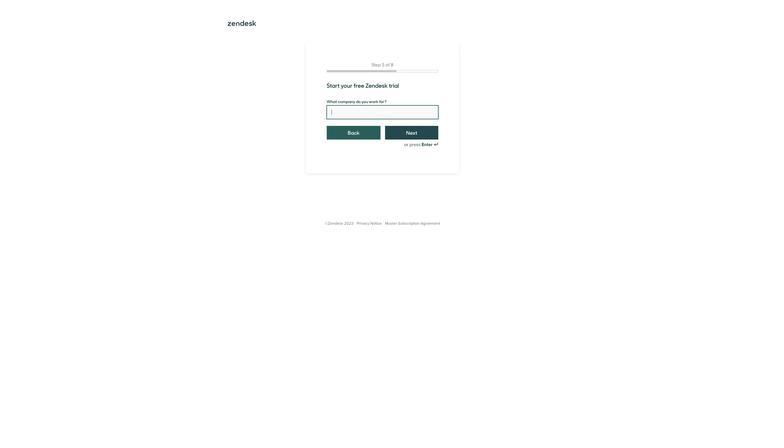 Task type: vqa. For each thing, say whether or not it's contained in the screenshot.
workspace,
no



Task type: locate. For each thing, give the bounding box(es) containing it.
subscription
[[398, 221, 420, 226]]

notice
[[371, 221, 382, 226]]

What company do you work for? text field
[[327, 105, 439, 119]]

master subscription agreement link
[[385, 221, 441, 226]]

next
[[407, 129, 418, 136]]

of
[[386, 62, 390, 68]]

privacy notice
[[357, 221, 382, 226]]

privacy
[[357, 221, 370, 226]]

2023
[[344, 221, 354, 226]]

start your free zendesk trial
[[327, 81, 399, 89]]

zendesk
[[366, 81, 388, 89]]

back
[[348, 129, 360, 136]]

work
[[369, 99, 379, 104]]

start
[[327, 81, 340, 89]]

or press enter
[[405, 142, 433, 148]]

back button
[[327, 126, 381, 140]]

what
[[327, 99, 337, 104]]

8
[[391, 62, 394, 68]]

enter image
[[434, 142, 439, 147]]

next button
[[386, 126, 439, 140]]

company
[[338, 99, 356, 104]]

do
[[356, 99, 361, 104]]

you
[[362, 99, 369, 104]]

zendesk image
[[228, 21, 256, 26]]



Task type: describe. For each thing, give the bounding box(es) containing it.
what company do you work for?
[[327, 99, 387, 104]]

for?
[[380, 99, 387, 104]]

master
[[385, 221, 397, 226]]

your
[[341, 81, 353, 89]]

privacy notice link
[[357, 221, 382, 226]]

step 5 of 8
[[372, 62, 394, 68]]

master subscription agreement
[[385, 221, 441, 226]]

or
[[405, 142, 409, 148]]

agreement
[[421, 221, 441, 226]]

©zendesk 2023
[[325, 221, 354, 226]]

©zendesk
[[325, 221, 343, 226]]

free
[[354, 81, 365, 89]]

enter
[[422, 142, 433, 148]]

trial
[[389, 81, 399, 89]]

©zendesk 2023 link
[[325, 221, 354, 226]]

step
[[372, 62, 381, 68]]

5
[[382, 62, 385, 68]]

press
[[410, 142, 421, 148]]



